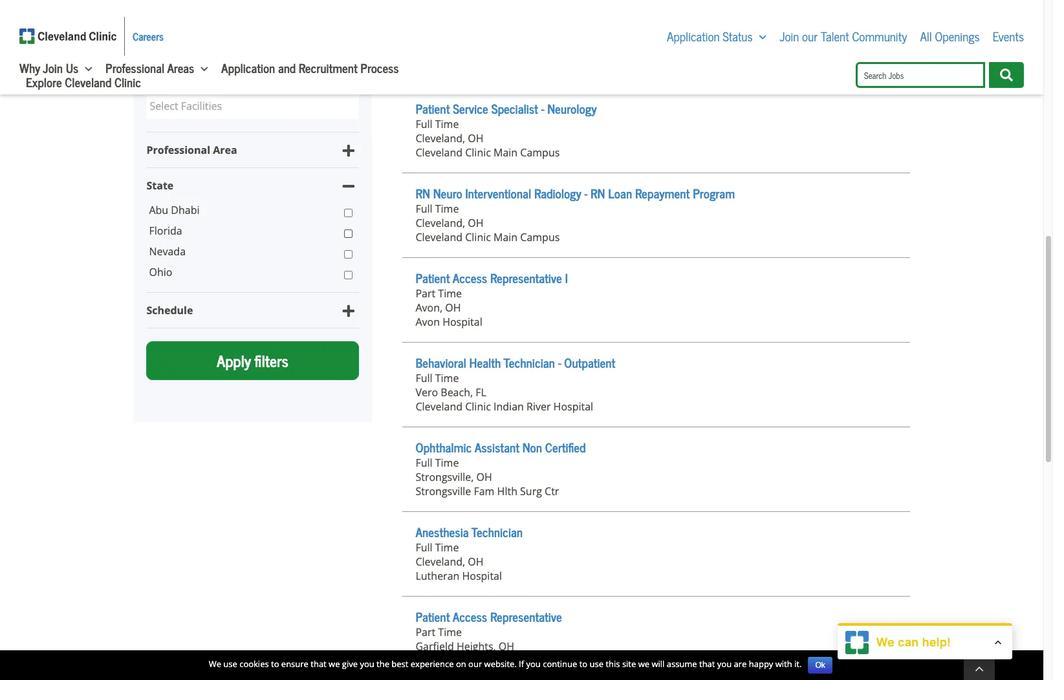 Task type: vqa. For each thing, say whether or not it's contained in the screenshot.


Task type: describe. For each thing, give the bounding box(es) containing it.
patient service specialist - neurology full time cleveland, oh cleveland clinic main campus
[[416, 98, 597, 160]]

fam
[[474, 485, 494, 499]]

2 to from the left
[[579, 659, 587, 670]]

garfield heights, oh cell
[[416, 640, 897, 654]]

application for and
[[221, 58, 275, 78]]

avon hospital cell
[[416, 315, 897, 329]]

we can help! button
[[837, 626, 1012, 660]]

we for we can help!
[[876, 636, 894, 650]]

hirevue chatbot element
[[837, 624, 1012, 660]]

patient for patient access representative i
[[416, 268, 450, 288]]

us
[[66, 58, 78, 78]]

anesthesia
[[416, 522, 469, 542]]

hlth
[[497, 485, 517, 499]]

are
[[734, 659, 747, 670]]

Search Jobs text field
[[856, 62, 985, 88]]

cleveland, inside "anesthesia technician full time cleveland, oh lutheran hospital"
[[416, 555, 465, 569]]

2 you from the left
[[526, 659, 541, 670]]

cleveland inside the application and recruitment process explore cleveland clinic
[[65, 72, 111, 92]]

patient for patient access representative
[[416, 607, 450, 627]]

3 cell from the top
[[416, 61, 897, 75]]

application and recruitment process explore cleveland clinic
[[26, 58, 399, 92]]

can
[[898, 636, 919, 650]]

anesthesia technician link
[[416, 522, 523, 542]]

why join us
[[19, 58, 78, 78]]

hospital inside behavioral health technician - outpatient full time vero beach, fl cleveland clinic indian river hospital
[[553, 400, 593, 414]]

full inside ophthalmic assistant non certified full time strongsville, oh strongsville fam hlth surg ctr
[[416, 456, 433, 470]]

full time cell for anesthesia technician
[[416, 541, 897, 555]]

specialist
[[491, 98, 538, 119]]

ophthalmic assistant non certified full time strongsville, oh strongsville fam hlth surg ctr
[[416, 437, 586, 499]]

talent
[[821, 26, 849, 46]]

website.
[[484, 659, 517, 670]]

florida
[[149, 224, 182, 238]]

time inside rn neuro interventional radiology - rn loan repayment program full time cleveland, oh cleveland clinic main campus
[[435, 202, 459, 216]]

recruitment
[[299, 58, 357, 78]]

nurse
[[470, 14, 499, 34]]

representative for patient access representative
[[490, 607, 562, 627]]

1 cell from the top
[[416, 32, 897, 47]]

service
[[453, 98, 488, 119]]

repayment
[[635, 183, 690, 203]]

full time cell for ophthalmic assistant non certified
[[416, 456, 897, 470]]

technician inside behavioral health technician - outpatient full time vero beach, fl cleveland clinic indian river hospital
[[504, 353, 555, 373]]

time inside behavioral health technician - outpatient full time vero beach, fl cleveland clinic indian river hospital
[[435, 371, 459, 386]]

registered nurse - outpatient medical oncology clinic link
[[416, 14, 678, 34]]

patient for patient service specialist - neurology
[[416, 98, 450, 119]]

we use cookies to ensure that we give you the best experience on our website. if you continue to use this site we will assume that you are happy with it.
[[209, 659, 802, 670]]

patient access representative i link
[[416, 268, 568, 288]]

ensure
[[281, 659, 308, 670]]

time inside ophthalmic assistant non certified full time strongsville, oh strongsville fam hlth surg ctr
[[435, 456, 459, 470]]

access for patient access representative
[[453, 607, 487, 627]]

best
[[392, 659, 408, 670]]

i
[[565, 268, 568, 288]]

oh inside ophthalmic assistant non certified full time strongsville, oh strongsville fam hlth surg ctr
[[476, 470, 492, 485]]

abu
[[149, 203, 168, 217]]

time inside 'patient access representative i part time avon, oh avon hospital'
[[438, 287, 462, 301]]

join our talent community link
[[780, 26, 907, 46]]

vero
[[416, 386, 438, 400]]

part inside 'patient access representative i part time avon, oh avon hospital'
[[416, 287, 435, 301]]

events
[[993, 26, 1024, 46]]

apply
[[217, 348, 251, 373]]

apply filters button
[[146, 342, 359, 381]]

1 rn from the left
[[416, 183, 430, 203]]

patient access representative i part time avon, oh avon hospital
[[416, 268, 568, 329]]

full inside patient service specialist - neurology full time cleveland, oh cleveland clinic main campus
[[416, 117, 433, 131]]

time inside patient service specialist - neurology full time cleveland, oh cleveland clinic main campus
[[435, 117, 459, 131]]

dhabi
[[171, 203, 200, 217]]

oh inside "anesthesia technician full time cleveland, oh lutheran hospital"
[[468, 555, 484, 569]]

registered nurse - outpatient medical oncology clinic
[[416, 14, 678, 34]]

application status
[[667, 26, 753, 46]]

and
[[278, 58, 296, 78]]

campus inside rn neuro interventional radiology - rn loan repayment program full time cleveland, oh cleveland clinic main campus
[[520, 230, 560, 245]]

cleveland, oh cell for patient service specialist - neurology
[[416, 131, 897, 146]]

facility
[[146, 69, 184, 83]]

this
[[606, 659, 620, 670]]

marymount
[[416, 654, 472, 668]]

it.
[[794, 659, 802, 670]]

ophthalmic assistant non certified link
[[416, 437, 586, 457]]

1 you from the left
[[360, 659, 374, 670]]

clinic right oncology
[[651, 14, 678, 34]]

events link
[[993, 26, 1024, 46]]

join our talent community
[[780, 26, 907, 46]]

area
[[213, 143, 237, 157]]

professional area
[[146, 143, 237, 157]]

strongsville,
[[416, 470, 474, 485]]

main inside patient service specialist - neurology full time cleveland, oh cleveland clinic main campus
[[494, 146, 518, 160]]

Florida checkbox
[[344, 227, 352, 241]]

oh inside 'patient access representative i part time avon, oh avon hospital'
[[445, 301, 461, 315]]

nevada
[[149, 245, 186, 259]]

surg
[[520, 485, 542, 499]]

process
[[361, 58, 399, 78]]

strongsville fam hlth surg ctr cell
[[416, 485, 897, 499]]

Ohio checkbox
[[344, 268, 352, 283]]

strongsville, oh cell
[[416, 470, 897, 485]]

patient access representative link
[[416, 607, 562, 627]]

0 vertical spatial join
[[780, 26, 799, 46]]

ok
[[815, 661, 825, 670]]

Submit search jobs submit
[[989, 62, 1024, 88]]

openings
[[935, 26, 980, 46]]

avon,
[[416, 301, 443, 315]]

oh inside patient service specialist - neurology full time cleveland, oh cleveland clinic main campus
[[468, 131, 484, 146]]

ophthalmic
[[416, 437, 472, 457]]

cookies
[[239, 659, 269, 670]]

hospital inside 'patient access representative i part time avon, oh avon hospital'
[[443, 315, 482, 329]]

continue
[[543, 659, 577, 670]]

all openings link
[[920, 26, 980, 46]]

assistant
[[475, 437, 519, 457]]

explore
[[26, 72, 62, 92]]

certified
[[545, 437, 586, 457]]

areas
[[167, 58, 194, 78]]

professional areas
[[105, 58, 194, 78]]

with
[[775, 659, 792, 670]]

1 to from the left
[[271, 659, 279, 670]]

garfield
[[416, 640, 454, 654]]

full inside behavioral health technician - outpatient full time vero beach, fl cleveland clinic indian river hospital
[[416, 371, 433, 386]]

Nevada checkbox
[[344, 247, 352, 262]]

lutheran
[[416, 569, 460, 584]]

indian
[[494, 400, 524, 414]]

oncology
[[603, 14, 648, 34]]

full time cell for patient service specialist - neurology
[[416, 117, 897, 131]]

part time cell for patient access representative i
[[416, 287, 897, 301]]

site
[[622, 659, 636, 670]]

patient service specialist - neurology link
[[416, 98, 597, 119]]

cleveland, oh cell for rn neuro interventional radiology - rn loan repayment program
[[416, 216, 897, 230]]

1 vertical spatial our
[[468, 659, 482, 670]]

on
[[456, 659, 466, 670]]

oh inside patient access representative part time garfield heights, oh marymount hospital
[[499, 640, 514, 654]]

application and recruitment process link
[[221, 58, 399, 78]]

0 vertical spatial our
[[802, 26, 818, 46]]

3 you from the left
[[717, 659, 732, 670]]



Task type: locate. For each thing, give the bounding box(es) containing it.
cleveland clinic main campus cell for neurology
[[416, 146, 897, 160]]

1 horizontal spatial join
[[780, 26, 799, 46]]

community
[[852, 26, 907, 46]]

campus up radiology on the right of the page
[[520, 146, 560, 160]]

1 vertical spatial patient
[[416, 268, 450, 288]]

4 full from the top
[[416, 456, 433, 470]]

clinic left indian
[[465, 400, 491, 414]]

2 access from the top
[[453, 607, 487, 627]]

2 full from the top
[[416, 202, 433, 216]]

neurology
[[547, 98, 597, 119]]

program
[[693, 183, 735, 203]]

cleveland down neuro
[[416, 230, 463, 245]]

0 horizontal spatial we
[[329, 659, 340, 670]]

to left ensure
[[271, 659, 279, 670]]

2 campus from the top
[[520, 230, 560, 245]]

use left cookies
[[223, 659, 237, 670]]

0 vertical spatial representative
[[490, 268, 562, 288]]

1 horizontal spatial you
[[526, 659, 541, 670]]

campus
[[520, 146, 560, 160], [520, 230, 560, 245]]

main up interventional
[[494, 146, 518, 160]]

full up "strongsville" at the bottom left of page
[[416, 456, 433, 470]]

clinic inside behavioral health technician - outpatient full time vero beach, fl cleveland clinic indian river hospital
[[465, 400, 491, 414]]

state
[[146, 179, 174, 193]]

2 vertical spatial patient
[[416, 607, 450, 627]]

you left the
[[360, 659, 374, 670]]

part
[[416, 287, 435, 301], [416, 626, 435, 640]]

2 representative from the top
[[490, 607, 562, 627]]

1 horizontal spatial we
[[638, 659, 649, 670]]

0 horizontal spatial our
[[468, 659, 482, 670]]

1 access from the top
[[453, 268, 487, 288]]

oh left hlth
[[476, 470, 492, 485]]

2 that from the left
[[699, 659, 715, 670]]

0 vertical spatial main
[[494, 146, 518, 160]]

None checkbox
[[153, 35, 161, 43]]

1 vertical spatial application
[[221, 58, 275, 78]]

2 full time cell from the top
[[416, 202, 897, 216]]

rn neuro interventional radiology - rn loan repayment program full time cleveland, oh cleveland clinic main campus
[[416, 183, 735, 245]]

representative inside 'patient access representative i part time avon, oh avon hospital'
[[490, 268, 562, 288]]

1 vertical spatial join
[[43, 58, 63, 78]]

1 that from the left
[[311, 659, 327, 670]]

that right ensure
[[311, 659, 327, 670]]

you right if on the bottom of the page
[[526, 659, 541, 670]]

1 vertical spatial access
[[453, 607, 487, 627]]

1 horizontal spatial outpatient
[[564, 353, 615, 373]]

application status link
[[667, 26, 753, 46]]

1 vertical spatial cleveland,
[[416, 216, 465, 230]]

apply filters
[[217, 348, 288, 373]]

clinic
[[651, 14, 678, 34], [114, 72, 141, 92], [465, 146, 491, 160], [465, 230, 491, 245], [465, 400, 491, 414]]

1 horizontal spatial that
[[699, 659, 715, 670]]

professional left 'areas'
[[105, 58, 164, 78]]

2 patient from the top
[[416, 268, 450, 288]]

1 patient from the top
[[416, 98, 450, 119]]

clinic inside the application and recruitment process explore cleveland clinic
[[114, 72, 141, 92]]

we can help!
[[876, 636, 951, 650]]

main
[[494, 146, 518, 160], [494, 230, 518, 245]]

0 vertical spatial patient
[[416, 98, 450, 119]]

0 vertical spatial campus
[[520, 146, 560, 160]]

non
[[523, 437, 542, 457]]

1 vertical spatial cleveland clinic main campus cell
[[416, 230, 897, 245]]

2 part from the top
[[416, 626, 435, 640]]

if
[[519, 659, 524, 670]]

1 vertical spatial technician
[[471, 522, 523, 542]]

status
[[723, 26, 753, 46]]

1 cleveland, oh cell from the top
[[416, 131, 897, 146]]

part time cell up marymount hospital cell
[[416, 626, 897, 640]]

patient left service
[[416, 98, 450, 119]]

- inside behavioral health technician - outpatient full time vero beach, fl cleveland clinic indian river hospital
[[558, 353, 561, 373]]

5 full time cell from the top
[[416, 541, 897, 555]]

all
[[920, 26, 932, 46]]

filters
[[255, 348, 288, 373]]

3 full time cell from the top
[[416, 371, 897, 386]]

ohio
[[149, 265, 172, 280]]

0 horizontal spatial you
[[360, 659, 374, 670]]

rn neuro interventional radiology - rn loan repayment program link
[[416, 183, 735, 203]]

all openings
[[920, 26, 980, 46]]

we left give
[[329, 659, 340, 670]]

ok link
[[808, 657, 832, 674]]

0 horizontal spatial rn
[[416, 183, 430, 203]]

1 vertical spatial cleveland, oh cell
[[416, 216, 897, 230]]

2 cell from the top
[[416, 47, 897, 61]]

to right continue
[[579, 659, 587, 670]]

0 vertical spatial cleveland, oh cell
[[416, 131, 897, 146]]

professional up state
[[146, 143, 210, 157]]

1 horizontal spatial application
[[667, 26, 720, 46]]

representative inside patient access representative part time garfield heights, oh marymount hospital
[[490, 607, 562, 627]]

4 full time cell from the top
[[416, 456, 897, 470]]

schedule
[[146, 304, 193, 318]]

time inside "anesthesia technician full time cleveland, oh lutheran hospital"
[[435, 541, 459, 555]]

oh
[[468, 131, 484, 146], [468, 216, 484, 230], [445, 301, 461, 315], [476, 470, 492, 485], [468, 555, 484, 569], [499, 640, 514, 654]]

0 vertical spatial cleveland,
[[416, 131, 465, 146]]

hospital inside "anesthesia technician full time cleveland, oh lutheran hospital"
[[462, 569, 502, 584]]

technician
[[504, 353, 555, 373], [471, 522, 523, 542]]

registered
[[416, 14, 467, 34]]

outpatient inside behavioral health technician - outpatient full time vero beach, fl cleveland clinic indian river hospital
[[564, 353, 615, 373]]

representative left the i
[[490, 268, 562, 288]]

patient
[[416, 98, 450, 119], [416, 268, 450, 288], [416, 607, 450, 627]]

logo image
[[845, 632, 869, 655]]

full inside "anesthesia technician full time cleveland, oh lutheran hospital"
[[416, 541, 433, 555]]

1 horizontal spatial our
[[802, 26, 818, 46]]

0 vertical spatial we
[[876, 636, 894, 650]]

why join us link
[[19, 58, 78, 78]]

main inside rn neuro interventional radiology - rn loan repayment program full time cleveland, oh cleveland clinic main campus
[[494, 230, 518, 245]]

time
[[435, 117, 459, 131], [435, 202, 459, 216], [438, 287, 462, 301], [435, 371, 459, 386], [435, 456, 459, 470], [435, 541, 459, 555], [438, 626, 462, 640]]

vero beach, fl cell
[[416, 386, 897, 400]]

1 representative from the top
[[490, 268, 562, 288]]

2 vertical spatial cleveland, oh cell
[[416, 555, 897, 569]]

hospital right river
[[553, 400, 593, 414]]

cleveland inside behavioral health technician - outpatient full time vero beach, fl cleveland clinic indian river hospital
[[416, 400, 463, 414]]

1 horizontal spatial we
[[876, 636, 894, 650]]

marymount hospital cell
[[416, 654, 897, 668]]

ctr
[[545, 485, 559, 499]]

1 vertical spatial part time cell
[[416, 626, 897, 640]]

full left beach,
[[416, 371, 433, 386]]

cleveland inside rn neuro interventional radiology - rn loan repayment program full time cleveland, oh cleveland clinic main campus
[[416, 230, 463, 245]]

1 vertical spatial professional
[[146, 143, 210, 157]]

rn
[[416, 183, 430, 203], [591, 183, 605, 203]]

1 horizontal spatial to
[[579, 659, 587, 670]]

cleveland, oh cell for anesthesia technician
[[416, 555, 897, 569]]

outpatient
[[508, 14, 559, 34], [564, 353, 615, 373]]

2 cleveland clinic main campus cell from the top
[[416, 230, 897, 245]]

0 vertical spatial part time cell
[[416, 287, 897, 301]]

application left the status on the top right
[[667, 26, 720, 46]]

2 we from the left
[[638, 659, 649, 670]]

1 cleveland clinic main campus cell from the top
[[416, 146, 897, 160]]

0 horizontal spatial application
[[221, 58, 275, 78]]

0 horizontal spatial we
[[209, 659, 221, 670]]

application inside the application and recruitment process explore cleveland clinic
[[221, 58, 275, 78]]

cleveland up neuro
[[416, 146, 463, 160]]

full time cell
[[416, 117, 897, 131], [416, 202, 897, 216], [416, 371, 897, 386], [416, 456, 897, 470], [416, 541, 897, 555]]

technician down hlth
[[471, 522, 523, 542]]

cleveland clinic main campus cell
[[416, 146, 897, 160], [416, 230, 897, 245]]

access for patient access representative i
[[453, 268, 487, 288]]

hospital left if on the bottom of the page
[[475, 654, 515, 668]]

representative
[[490, 268, 562, 288], [490, 607, 562, 627]]

happy
[[749, 659, 773, 670]]

hospital up patient access representative link
[[462, 569, 502, 584]]

Abu Dhabi checkbox
[[344, 206, 352, 221]]

our
[[802, 26, 818, 46], [468, 659, 482, 670]]

2 cleveland, oh cell from the top
[[416, 216, 897, 230]]

join left "us" at the left top
[[43, 58, 63, 78]]

cell
[[416, 32, 897, 47], [416, 47, 897, 61], [416, 61, 897, 75]]

1 vertical spatial part
[[416, 626, 435, 640]]

1 use from the left
[[223, 659, 237, 670]]

clinic down service
[[465, 146, 491, 160]]

give
[[342, 659, 358, 670]]

1 campus from the top
[[520, 146, 560, 160]]

professional areas link
[[105, 58, 194, 78]]

1 we from the left
[[329, 659, 340, 670]]

river
[[527, 400, 551, 414]]

cleveland clinic main campus cell down repayment
[[416, 230, 897, 245]]

1 vertical spatial we
[[209, 659, 221, 670]]

time inside patient access representative part time garfield heights, oh marymount hospital
[[438, 626, 462, 640]]

oh down service
[[468, 131, 484, 146]]

0 horizontal spatial use
[[223, 659, 237, 670]]

interventional
[[465, 183, 531, 203]]

patient up garfield
[[416, 607, 450, 627]]

hospital inside patient access representative part time garfield heights, oh marymount hospital
[[475, 654, 515, 668]]

the
[[377, 659, 389, 670]]

fl
[[476, 386, 486, 400]]

representative up if on the bottom of the page
[[490, 607, 562, 627]]

our right 'on'
[[468, 659, 482, 670]]

2 vertical spatial cleveland,
[[416, 555, 465, 569]]

campus inside patient service specialist - neurology full time cleveland, oh cleveland clinic main campus
[[520, 146, 560, 160]]

0 horizontal spatial join
[[43, 58, 63, 78]]

anesthesia technician full time cleveland, oh lutheran hospital
[[416, 522, 523, 584]]

neuro
[[433, 183, 462, 203]]

radiology
[[534, 183, 581, 203]]

oh right avon, at the top left
[[445, 301, 461, 315]]

part inside patient access representative part time garfield heights, oh marymount hospital
[[416, 626, 435, 640]]

full time cell for behavioral health technician - outpatient
[[416, 371, 897, 386]]

join
[[780, 26, 799, 46], [43, 58, 63, 78]]

full inside rn neuro interventional radiology - rn loan repayment program full time cleveland, oh cleveland clinic main campus
[[416, 202, 433, 216]]

1 full time cell from the top
[[416, 117, 897, 131]]

1 vertical spatial campus
[[520, 230, 560, 245]]

cleveland, oh cell
[[416, 131, 897, 146], [416, 216, 897, 230], [416, 555, 897, 569]]

hospital right the avon
[[443, 315, 482, 329]]

lutheran hospital cell
[[416, 569, 897, 584]]

assume
[[667, 659, 697, 670]]

cleveland clinic indian river hospital cell
[[416, 400, 897, 414]]

professional
[[105, 58, 164, 78], [146, 143, 210, 157]]

1 vertical spatial representative
[[490, 607, 562, 627]]

cleveland, inside patient service specialist - neurology full time cleveland, oh cleveland clinic main campus
[[416, 131, 465, 146]]

oh down interventional
[[468, 216, 484, 230]]

patient inside 'patient access representative i part time avon, oh avon hospital'
[[416, 268, 450, 288]]

0 vertical spatial professional
[[105, 58, 164, 78]]

full time cell for rn neuro interventional radiology - rn loan repayment program
[[416, 202, 897, 216]]

oh up we use cookies to ensure that we give you the best experience on our website. if you continue to use this site we will assume that you are happy with it.
[[499, 640, 514, 654]]

join left talent
[[780, 26, 799, 46]]

cleveland clinic main campus cell for -
[[416, 230, 897, 245]]

3 cleveland, oh cell from the top
[[416, 555, 897, 569]]

behavioral
[[416, 353, 466, 373]]

why
[[19, 58, 40, 78]]

part time cell for patient access representative
[[416, 626, 897, 640]]

1 main from the top
[[494, 146, 518, 160]]

2 main from the top
[[494, 230, 518, 245]]

professional for professional area
[[146, 143, 210, 157]]

full up lutheran
[[416, 541, 433, 555]]

use left the this
[[590, 659, 604, 670]]

we
[[329, 659, 340, 670], [638, 659, 649, 670]]

experience
[[411, 659, 454, 670]]

cleveland, down anesthesia
[[416, 555, 465, 569]]

explore cleveland clinic link
[[26, 72, 141, 92]]

0 horizontal spatial outpatient
[[508, 14, 559, 34]]

patient inside patient access representative part time garfield heights, oh marymount hospital
[[416, 607, 450, 627]]

behavioral health technician - outpatient link
[[416, 353, 615, 373]]

oh inside rn neuro interventional radiology - rn loan repayment program full time cleveland, oh cleveland clinic main campus
[[468, 216, 484, 230]]

we left can
[[876, 636, 894, 650]]

we for we use cookies to ensure that we give you the best experience on our website. if you continue to use this site we will assume that you are happy with it.
[[209, 659, 221, 670]]

cleveland, down service
[[416, 131, 465, 146]]

heights,
[[457, 640, 496, 654]]

we
[[876, 636, 894, 650], [209, 659, 221, 670]]

we left cookies
[[209, 659, 221, 670]]

clinic inside rn neuro interventional radiology - rn loan repayment program full time cleveland, oh cleveland clinic main campus
[[465, 230, 491, 245]]

None search field
[[146, 0, 359, 381], [856, 62, 1024, 88], [146, 0, 359, 381], [856, 62, 1024, 88]]

we left will
[[638, 659, 649, 670]]

0 vertical spatial outpatient
[[508, 14, 559, 34]]

2 cleveland, from the top
[[416, 216, 465, 230]]

part up experience
[[416, 626, 435, 640]]

strongsville
[[416, 485, 471, 499]]

technician right 'health'
[[504, 353, 555, 373]]

0 vertical spatial part
[[416, 287, 435, 301]]

1 part time cell from the top
[[416, 287, 897, 301]]

part time cell up avon hospital cell on the top of page
[[416, 287, 897, 301]]

avon
[[416, 315, 440, 329]]

we inside we can help! button
[[876, 636, 894, 650]]

patient up avon, at the top left
[[416, 268, 450, 288]]

patient inside patient service specialist - neurology full time cleveland, oh cleveland clinic main campus
[[416, 98, 450, 119]]

2 use from the left
[[590, 659, 604, 670]]

0 vertical spatial application
[[667, 26, 720, 46]]

to
[[271, 659, 279, 670], [579, 659, 587, 670]]

clinic up patient access representative i link
[[465, 230, 491, 245]]

1 vertical spatial outpatient
[[564, 353, 615, 373]]

will
[[652, 659, 665, 670]]

Facility search field
[[150, 99, 355, 113]]

1 horizontal spatial rn
[[591, 183, 605, 203]]

0 vertical spatial access
[[453, 268, 487, 288]]

representative for patient access representative i
[[490, 268, 562, 288]]

part time cell
[[416, 287, 897, 301], [416, 626, 897, 640]]

application for status
[[667, 26, 720, 46]]

clinic inside patient service specialist - neurology full time cleveland, oh cleveland clinic main campus
[[465, 146, 491, 160]]

medical
[[562, 14, 600, 34]]

0 horizontal spatial to
[[271, 659, 279, 670]]

2 part time cell from the top
[[416, 626, 897, 640]]

access inside 'patient access representative i part time avon, oh avon hospital'
[[453, 268, 487, 288]]

beach,
[[441, 386, 473, 400]]

2 rn from the left
[[591, 183, 605, 203]]

technician inside "anesthesia technician full time cleveland, oh lutheran hospital"
[[471, 522, 523, 542]]

health
[[469, 353, 501, 373]]

patient access representative part time garfield heights, oh marymount hospital
[[416, 607, 562, 668]]

cleveland,
[[416, 131, 465, 146], [416, 216, 465, 230], [416, 555, 465, 569]]

0 vertical spatial technician
[[504, 353, 555, 373]]

rn left neuro
[[416, 183, 430, 203]]

application left 'and' on the left of page
[[221, 58, 275, 78]]

3 cleveland, from the top
[[416, 555, 465, 569]]

2 horizontal spatial you
[[717, 659, 732, 670]]

1 full from the top
[[416, 117, 433, 131]]

cleveland inside patient service specialist - neurology full time cleveland, oh cleveland clinic main campus
[[416, 146, 463, 160]]

you left are
[[717, 659, 732, 670]]

1 part from the top
[[416, 287, 435, 301]]

1 horizontal spatial use
[[590, 659, 604, 670]]

rn left the loan
[[591, 183, 605, 203]]

cleveland, inside rn neuro interventional radiology - rn loan repayment program full time cleveland, oh cleveland clinic main campus
[[416, 216, 465, 230]]

part up the avon
[[416, 287, 435, 301]]

cleveland, down neuro
[[416, 216, 465, 230]]

- inside patient service specialist - neurology full time cleveland, oh cleveland clinic main campus
[[541, 98, 544, 119]]

0 vertical spatial cleveland clinic main campus cell
[[416, 146, 897, 160]]

our left talent
[[802, 26, 818, 46]]

cleveland right explore
[[65, 72, 111, 92]]

access inside patient access representative part time garfield heights, oh marymount hospital
[[453, 607, 487, 627]]

1 vertical spatial main
[[494, 230, 518, 245]]

application
[[667, 26, 720, 46], [221, 58, 275, 78]]

cleveland up ophthalmic
[[416, 400, 463, 414]]

behavioral health technician - outpatient full time vero beach, fl cleveland clinic indian river hospital
[[416, 353, 615, 414]]

5 full from the top
[[416, 541, 433, 555]]

3 patient from the top
[[416, 607, 450, 627]]

clinic left facility
[[114, 72, 141, 92]]

main up patient access representative i link
[[494, 230, 518, 245]]

that right assume
[[699, 659, 715, 670]]

1 cleveland, from the top
[[416, 131, 465, 146]]

- inside rn neuro interventional radiology - rn loan repayment program full time cleveland, oh cleveland clinic main campus
[[584, 183, 588, 203]]

oh down anesthesia technician link
[[468, 555, 484, 569]]

row
[[403, 0, 910, 4]]

campus down radiology on the right of the page
[[520, 230, 560, 245]]

0 horizontal spatial that
[[311, 659, 327, 670]]

full left neuro
[[416, 202, 433, 216]]

avon, oh cell
[[416, 301, 897, 315]]

professional for professional areas
[[105, 58, 164, 78]]

3 full from the top
[[416, 371, 433, 386]]

abu dhabi
[[149, 203, 200, 217]]

cleveland clinic main campus cell up repayment
[[416, 146, 897, 160]]

full left service
[[416, 117, 433, 131]]



